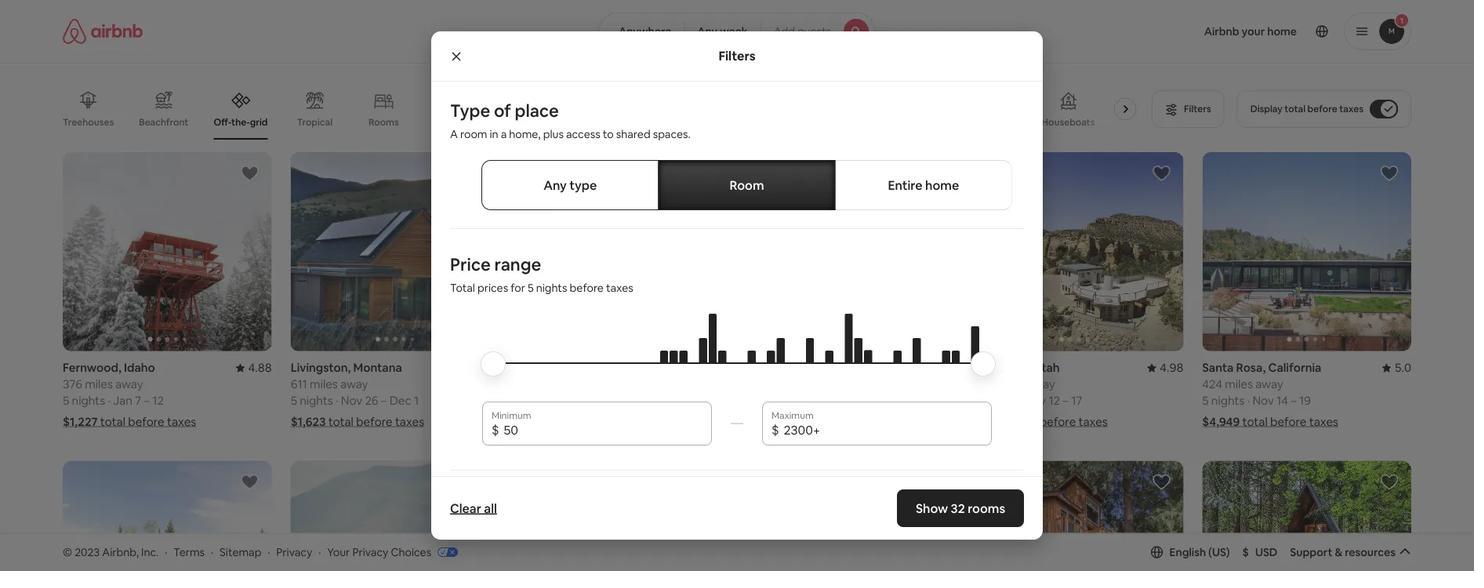 Task type: locate. For each thing, give the bounding box(es) containing it.
california up 8
[[591, 360, 644, 375]]

$1,227
[[63, 414, 98, 429]]

treehouses
[[63, 116, 114, 128]]

any left week
[[698, 24, 718, 38]]

3 miles from the left
[[997, 376, 1025, 392]]

airbnb,
[[102, 545, 139, 559]]

away up 26
[[340, 376, 368, 392]]

miles inside escalante, utah 766 miles away
[[997, 376, 1025, 392]]

0 horizontal spatial privacy
[[276, 545, 312, 559]]

taxes inside price range total prices for 5 nights before taxes
[[606, 281, 634, 295]]

1 horizontal spatial any
[[698, 24, 718, 38]]

$ down penticton, in the right of the page
[[772, 421, 779, 438]]

total down apr
[[776, 414, 801, 429]]

display
[[1251, 103, 1283, 115]]

12 left 17
[[1049, 393, 1060, 408]]

nights up $1,227
[[72, 393, 105, 408]]

before down 'jan'
[[128, 414, 164, 429]]

– right apr
[[829, 393, 835, 408]]

away inside escalante, utah 766 miles away
[[1028, 376, 1056, 392]]

nights up $912
[[528, 393, 561, 408]]

0 vertical spatial show
[[701, 476, 729, 490]]

to
[[603, 127, 614, 141]]

nights
[[536, 281, 567, 295], [72, 393, 105, 408], [300, 393, 333, 408], [756, 393, 789, 408], [984, 393, 1017, 408], [528, 393, 561, 408], [1212, 393, 1245, 408]]

english
[[1170, 545, 1206, 559]]

5 down 611
[[291, 393, 297, 408]]

5 up $912
[[519, 393, 525, 408]]

5 up $535 in the right bottom of the page
[[747, 393, 753, 408]]

california
[[591, 360, 644, 375], [1269, 360, 1322, 375]]

tab list containing any type
[[482, 160, 1013, 210]]

week
[[720, 24, 748, 38]]

· left 'jan'
[[108, 393, 110, 408]]

taxes inside santa rosa, california 424 miles away 5 nights · nov 14 – 19 $4,949 total before taxes
[[1310, 414, 1339, 429]]

611
[[291, 376, 307, 392]]

nights up $4,949
[[1212, 393, 1245, 408]]

price
[[450, 253, 491, 275]]

taxes inside the fernwood, idaho 376 miles away 5 nights · jan 7 – 12 $1,227 total before taxes
[[167, 414, 196, 429]]

off-the-grid
[[214, 116, 268, 128]]

all
[[484, 500, 497, 516]]

1 12 from the left
[[152, 393, 164, 408]]

4.98
[[1160, 360, 1184, 375]]

show left map
[[701, 476, 729, 490]]

· left 26
[[336, 393, 338, 408]]

before right the for
[[570, 281, 604, 295]]

show
[[701, 476, 729, 490], [916, 500, 948, 516]]

miles inside the fernwood, idaho 376 miles away 5 nights · jan 7 – 12 $1,227 total before taxes
[[85, 376, 113, 392]]

before down 14 at right
[[1271, 414, 1307, 429]]

california inside santa rosa, california 424 miles away 5 nights · nov 14 – 19 $4,949 total before taxes
[[1269, 360, 1322, 375]]

– inside 5 nights · nov 3 – 8 $912
[[602, 393, 608, 408]]

0 vertical spatial any
[[698, 24, 718, 38]]

2 privacy from the left
[[352, 545, 389, 559]]

– inside santa rosa, california 424 miles away 5 nights · nov 14 – 19 $4,949 total before taxes
[[1291, 393, 1297, 408]]

3 away from the left
[[1028, 376, 1056, 392]]

total right $1,623
[[328, 414, 354, 429]]

none search field containing anywhere
[[599, 13, 875, 50]]

a
[[501, 127, 507, 141]]

miles inside livingston, montana 611 miles away 5 nights · nov 26 – dec 1 $1,623 total before taxes
[[310, 376, 338, 392]]

miles down fernwood,
[[85, 376, 113, 392]]

away inside santa rosa, california 424 miles away 5 nights · nov 14 – 19 $4,949 total before taxes
[[1256, 376, 1284, 392]]

taxes inside 5 nights · apr 7 – 12 $535 total before taxes
[[843, 414, 872, 429]]

clear all button
[[442, 493, 505, 524]]

4 away from the left
[[1256, 376, 1284, 392]]

1 california from the left
[[591, 360, 644, 375]]

away up 14 at right
[[1256, 376, 1284, 392]]

– right 3
[[602, 393, 608, 408]]

4 miles from the left
[[1225, 376, 1253, 392]]

4.91
[[704, 360, 728, 375]]

privacy inside your privacy choices 'link'
[[352, 545, 389, 559]]

away for utah
[[1028, 376, 1056, 392]]

5 inside livingston, montana 611 miles away 5 nights · nov 26 – dec 1 $1,623 total before taxes
[[291, 393, 297, 408]]

access
[[566, 127, 601, 141]]

before inside 5 nights · apr 7 – 12 $535 total before taxes
[[804, 414, 840, 429]]

away down utah
[[1028, 376, 1056, 392]]

inc.
[[141, 545, 159, 559]]

32
[[951, 500, 965, 516]]

before inside the fernwood, idaho 376 miles away 5 nights · jan 7 – 12 $1,227 total before taxes
[[128, 414, 164, 429]]

any type button
[[482, 160, 659, 210]]

show inside button
[[701, 476, 729, 490]]

rosa,
[[1237, 360, 1266, 375]]

tab list
[[482, 160, 1013, 210]]

home,
[[509, 127, 541, 141]]

group
[[63, 78, 1143, 140], [63, 152, 272, 351], [291, 152, 500, 351], [519, 152, 728, 351], [747, 152, 956, 351], [975, 152, 1184, 351], [1203, 152, 1412, 351], [63, 461, 272, 571], [291, 461, 500, 571], [519, 461, 728, 571], [747, 461, 956, 571], [975, 461, 1184, 571], [1203, 461, 1412, 571], [431, 470, 1043, 571]]

nights right the for
[[536, 281, 567, 295]]

5 nights · nov 3 – 8 $912
[[519, 393, 618, 429]]

· inside 5 nights · apr 7 – 12 $535 total before taxes
[[792, 393, 794, 408]]

4.9 out of 5 average rating image
[[927, 360, 956, 375]]

0 horizontal spatial 12
[[152, 393, 164, 408]]

7
[[135, 393, 141, 408], [820, 393, 826, 408]]

– right 'jan'
[[144, 393, 150, 408]]

miles for 376
[[85, 376, 113, 392]]

nights inside 5 nights · nov 3 – 8 $912
[[528, 393, 561, 408]]

$
[[492, 421, 499, 438], [772, 421, 779, 438], [1243, 545, 1249, 559]]

2 away from the left
[[340, 376, 368, 392]]

any
[[698, 24, 718, 38], [544, 177, 567, 193]]

0 horizontal spatial any
[[544, 177, 567, 193]]

· right inc.
[[165, 545, 167, 559]]

show left 32
[[916, 500, 948, 516]]

privacy left your
[[276, 545, 312, 559]]

3 – from the left
[[829, 393, 835, 408]]

3 nov from the left
[[569, 393, 590, 408]]

add to wishlist: columbia falls, montana image
[[469, 472, 487, 491]]

total right $1,335
[[1012, 414, 1037, 429]]

– inside livingston, montana 611 miles away 5 nights · nov 26 – dec 1 $1,623 total before taxes
[[381, 393, 387, 408]]

nights up $1,623
[[300, 393, 333, 408]]

7 inside the fernwood, idaho 376 miles away 5 nights · jan 7 – 12 $1,227 total before taxes
[[135, 393, 141, 408]]

before down nov 12 – 17 at the right of page
[[1040, 414, 1076, 429]]

before down 26
[[356, 414, 393, 429]]

your
[[327, 545, 350, 559]]

add to wishlist: livingston, montana image
[[469, 164, 487, 183]]

1 away from the left
[[115, 376, 143, 392]]

before down apr
[[804, 414, 840, 429]]

– right 26
[[381, 393, 387, 408]]

taxes inside display total before taxes button
[[1340, 103, 1364, 115]]

$ left $912
[[492, 421, 499, 438]]

5
[[528, 281, 534, 295], [63, 393, 69, 408], [291, 393, 297, 408], [747, 393, 753, 408], [975, 393, 981, 408], [519, 393, 525, 408], [1203, 393, 1209, 408]]

away up 'jan'
[[115, 376, 143, 392]]

© 2023 airbnb, inc. ·
[[63, 545, 167, 559]]

0 horizontal spatial $
[[492, 421, 499, 438]]

away inside the fernwood, idaho 376 miles away 5 nights · jan 7 – 12 $1,227 total before taxes
[[115, 376, 143, 392]]

1 horizontal spatial 12
[[837, 393, 849, 408]]

5 down 424
[[1203, 393, 1209, 408]]

– left 17
[[1063, 393, 1069, 408]]

2 california from the left
[[1269, 360, 1322, 375]]

show inside filters dialog
[[916, 500, 948, 516]]

taxes
[[1340, 103, 1364, 115], [606, 281, 634, 295], [167, 414, 196, 429], [395, 414, 424, 429], [843, 414, 872, 429], [1079, 414, 1108, 429], [1310, 414, 1339, 429]]

nov left 14 at right
[[1253, 393, 1274, 408]]

clear
[[450, 500, 482, 516]]

5 inside santa rosa, california 424 miles away 5 nights · nov 14 – 19 $4,949 total before taxes
[[1203, 393, 1209, 408]]

2 miles from the left
[[310, 376, 338, 392]]

7 inside 5 nights · apr 7 – 12 $535 total before taxes
[[820, 393, 826, 408]]

1 nov from the left
[[341, 393, 362, 408]]

total inside the fernwood, idaho 376 miles away 5 nights · jan 7 – 12 $1,227 total before taxes
[[100, 414, 125, 429]]

5 right the for
[[528, 281, 534, 295]]

5 down 376
[[63, 393, 69, 408]]

12 right apr
[[837, 393, 849, 408]]

1 7 from the left
[[135, 393, 141, 408]]

idaho
[[124, 360, 155, 375]]

miles down escalante,
[[997, 376, 1025, 392]]

nevada city, california
[[519, 360, 644, 375]]

2 7 from the left
[[820, 393, 826, 408]]

sitemap
[[220, 545, 261, 559]]

· left apr
[[792, 393, 794, 408]]

2 horizontal spatial $
[[1243, 545, 1249, 559]]

– left 19
[[1291, 393, 1297, 408]]

19
[[1300, 393, 1311, 408]]

4.98 out of 5 average rating image
[[1148, 360, 1184, 375]]

add to wishlist: whitehall, montana image
[[924, 472, 943, 491]]

1 horizontal spatial 7
[[820, 393, 826, 408]]

nights up $1,335
[[984, 393, 1017, 408]]

4.89 out of 5 average rating image
[[464, 360, 500, 375]]

nov left 3
[[569, 393, 590, 408]]

2 12 from the left
[[837, 393, 849, 408]]

· right "terms"
[[211, 545, 214, 559]]

any inside filters dialog
[[544, 177, 567, 193]]

nights up $535 in the right bottom of the page
[[756, 393, 789, 408]]

0 horizontal spatial show
[[701, 476, 729, 490]]

1 horizontal spatial $
[[772, 421, 779, 438]]

place
[[515, 99, 559, 122]]

0 horizontal spatial 7
[[135, 393, 141, 408]]

· down rosa,
[[1248, 393, 1250, 408]]

· up $912 'button'
[[564, 393, 566, 408]]

houseboats
[[1042, 116, 1095, 128]]

before inside livingston, montana 611 miles away 5 nights · nov 26 – dec 1 $1,623 total before taxes
[[356, 414, 393, 429]]

$ left usd
[[1243, 545, 1249, 559]]

add to wishlist: whitefish, montana image
[[697, 472, 715, 491]]

4.91 out of 5 average rating image
[[692, 360, 728, 375]]

· left your
[[319, 545, 321, 559]]

1 horizontal spatial privacy
[[352, 545, 389, 559]]

total down 'jan'
[[100, 414, 125, 429]]

terms · sitemap · privacy ·
[[174, 545, 321, 559]]

nov left 26
[[341, 393, 362, 408]]

mansions
[[501, 116, 542, 128]]

entire home button
[[835, 160, 1013, 210]]

price range total prices for 5 nights before taxes
[[450, 253, 634, 295]]

your privacy choices
[[327, 545, 431, 559]]

before inside santa rosa, california 424 miles away 5 nights · nov 14 – 19 $4,949 total before taxes
[[1271, 414, 1307, 429]]

1 vertical spatial show
[[916, 500, 948, 516]]

1 miles from the left
[[85, 376, 113, 392]]

nov up $1,335 total before taxes
[[1025, 393, 1046, 408]]

privacy link
[[276, 545, 312, 559]]

fernwood,
[[63, 360, 121, 375]]

2 – from the left
[[381, 393, 387, 408]]

nights inside the fernwood, idaho 376 miles away 5 nights · jan 7 – 12 $1,227 total before taxes
[[72, 393, 105, 408]]

miles down rosa,
[[1225, 376, 1253, 392]]

1 vertical spatial any
[[544, 177, 567, 193]]

before right display
[[1308, 103, 1338, 115]]

1 – from the left
[[144, 393, 150, 408]]

7 right 'jan'
[[135, 393, 141, 408]]

in
[[490, 127, 499, 141]]

show 32 rooms
[[916, 500, 1006, 516]]

nov inside santa rosa, california 424 miles away 5 nights · nov 14 – 19 $4,949 total before taxes
[[1253, 393, 1274, 408]]

jan
[[113, 393, 132, 408]]

of
[[494, 99, 511, 122]]

away inside livingston, montana 611 miles away 5 nights · nov 26 – dec 1 $1,623 total before taxes
[[340, 376, 368, 392]]

choices
[[391, 545, 431, 559]]

–
[[144, 393, 150, 408], [381, 393, 387, 408], [829, 393, 835, 408], [1063, 393, 1069, 408], [602, 393, 608, 408], [1291, 393, 1297, 408]]

0 horizontal spatial california
[[591, 360, 644, 375]]

total right $4,949
[[1243, 414, 1268, 429]]

· inside livingston, montana 611 miles away 5 nights · nov 26 – dec 1 $1,623 total before taxes
[[336, 393, 338, 408]]

penticton, canada
[[747, 360, 849, 375]]

1 horizontal spatial show
[[916, 500, 948, 516]]

7 right apr
[[820, 393, 826, 408]]

376
[[63, 376, 82, 392]]

5.0
[[1395, 360, 1412, 375]]

livingston, montana 611 miles away 5 nights · nov 26 – dec 1 $1,623 total before taxes
[[291, 360, 424, 429]]

nights inside santa rosa, california 424 miles away 5 nights · nov 14 – 19 $4,949 total before taxes
[[1212, 393, 1245, 408]]

california up 19
[[1269, 360, 1322, 375]]

taxes inside livingston, montana 611 miles away 5 nights · nov 26 – dec 1 $1,623 total before taxes
[[395, 414, 424, 429]]

away
[[115, 376, 143, 392], [340, 376, 368, 392], [1028, 376, 1056, 392], [1256, 376, 1284, 392]]

$ usd
[[1243, 545, 1278, 559]]

california for rosa,
[[1269, 360, 1322, 375]]

english (us)
[[1170, 545, 1230, 559]]

3 12 from the left
[[1049, 393, 1060, 408]]

· inside santa rosa, california 424 miles away 5 nights · nov 14 – 19 $4,949 total before taxes
[[1248, 393, 1250, 408]]

1 horizontal spatial california
[[1269, 360, 1322, 375]]

room
[[460, 127, 487, 141]]

$1,335
[[975, 414, 1010, 429]]

12 right 'jan'
[[152, 393, 164, 408]]

5 – from the left
[[602, 393, 608, 408]]

group containing off-the-grid
[[63, 78, 1143, 140]]

nov inside 5 nights · nov 3 – 8 $912
[[569, 393, 590, 408]]

miles down livingston,
[[310, 376, 338, 392]]

nov inside livingston, montana 611 miles away 5 nights · nov 26 – dec 1 $1,623 total before taxes
[[341, 393, 362, 408]]

any left type on the left of the page
[[544, 177, 567, 193]]

santa
[[1203, 360, 1234, 375]]

2 horizontal spatial 12
[[1049, 393, 1060, 408]]

6 – from the left
[[1291, 393, 1297, 408]]

add to wishlist: escalante, utah image
[[1152, 164, 1171, 183]]

english (us) button
[[1151, 545, 1230, 559]]

type of place a room in a home, plus access to shared spaces.
[[450, 99, 691, 141]]

nights inside price range total prices for 5 nights before taxes
[[536, 281, 567, 295]]

total right display
[[1285, 103, 1306, 115]]

None search field
[[599, 13, 875, 50]]

any inside search field
[[698, 24, 718, 38]]

privacy right your
[[352, 545, 389, 559]]

4 nov from the left
[[1253, 393, 1274, 408]]



Task type: vqa. For each thing, say whether or not it's contained in the screenshot.


Task type: describe. For each thing, give the bounding box(es) containing it.
add to wishlist: sooke, canada image
[[1152, 472, 1171, 491]]

before inside price range total prices for 5 nights before taxes
[[570, 281, 604, 295]]

grid
[[250, 116, 268, 128]]

miles for 766
[[997, 376, 1025, 392]]

away for montana
[[340, 376, 368, 392]]

home
[[926, 177, 959, 193]]

add guests button
[[761, 13, 875, 50]]

any for any type
[[544, 177, 567, 193]]

5 down 766
[[975, 393, 981, 408]]

for
[[511, 281, 525, 295]]

nov 12 – 17
[[1025, 393, 1083, 408]]

$ text field
[[784, 422, 983, 438]]

profile element
[[894, 0, 1412, 63]]

the-
[[231, 116, 250, 128]]

show map
[[701, 476, 755, 490]]

apr
[[797, 393, 817, 408]]

12 inside 5 nights · apr 7 – 12 $535 total before taxes
[[837, 393, 849, 408]]

shared
[[616, 127, 651, 141]]

anywhere
[[619, 24, 672, 38]]

add to wishlist: packwood, washington image
[[1380, 472, 1399, 491]]

add to wishlist: invermere, canada image
[[241, 472, 259, 491]]

entire home
[[888, 177, 959, 193]]

away for idaho
[[115, 376, 143, 392]]

prices
[[478, 281, 508, 295]]

$1,335 total before taxes
[[975, 414, 1108, 429]]

· left privacy link
[[268, 545, 270, 559]]

range
[[494, 253, 541, 275]]

· inside the fernwood, idaho 376 miles away 5 nights · jan 7 – 12 $1,227 total before taxes
[[108, 393, 110, 408]]

escalante, utah 766 miles away
[[975, 360, 1060, 392]]

rooms
[[968, 500, 1006, 516]]

support & resources
[[1291, 545, 1396, 559]]

clear all
[[450, 500, 497, 516]]

miles inside santa rosa, california 424 miles away 5 nights · nov 14 – 19 $4,949 total before taxes
[[1225, 376, 1253, 392]]

filters dialog
[[431, 31, 1043, 571]]

cabins
[[438, 116, 468, 128]]

2 nov from the left
[[1025, 393, 1046, 408]]

amazing
[[638, 116, 677, 128]]

14
[[1277, 393, 1289, 408]]

5 inside the fernwood, idaho 376 miles away 5 nights · jan 7 – 12 $1,227 total before taxes
[[63, 393, 69, 408]]

1 privacy from the left
[[276, 545, 312, 559]]

· inside 5 nights · nov 3 – 8 $912
[[564, 393, 566, 408]]

total inside display total before taxes button
[[1285, 103, 1306, 115]]

guests
[[798, 24, 831, 38]]

before inside button
[[1308, 103, 1338, 115]]

5.0 out of 5 average rating image
[[1383, 360, 1412, 375]]

show for show 32 rooms
[[916, 500, 948, 516]]

12 inside the fernwood, idaho 376 miles away 5 nights · jan 7 – 12 $1,227 total before taxes
[[152, 393, 164, 408]]

miles for 611
[[310, 376, 338, 392]]

total inside livingston, montana 611 miles away 5 nights · nov 26 – dec 1 $1,623 total before taxes
[[328, 414, 354, 429]]

add to wishlist: nevada city, california image
[[697, 164, 715, 183]]

total
[[450, 281, 475, 295]]

nights inside 5 nights · apr 7 – 12 $535 total before taxes
[[756, 393, 789, 408]]

17
[[1072, 393, 1083, 408]]

4.88
[[248, 360, 272, 375]]

tropical
[[297, 116, 333, 128]]

show map button
[[685, 464, 789, 502]]

dec
[[390, 393, 411, 408]]

a
[[450, 127, 458, 141]]

add
[[774, 24, 795, 38]]

$ text field
[[504, 422, 703, 438]]

4.88 out of 5 average rating image
[[236, 360, 272, 375]]

total inside santa rosa, california 424 miles away 5 nights · nov 14 – 19 $4,949 total before taxes
[[1243, 414, 1268, 429]]

4.89
[[476, 360, 500, 375]]

views
[[679, 116, 704, 128]]

5 nights · apr 7 – 12 $535 total before taxes
[[747, 393, 872, 429]]

nights inside livingston, montana 611 miles away 5 nights · nov 26 – dec 1 $1,623 total before taxes
[[300, 393, 333, 408]]

livingston,
[[291, 360, 351, 375]]

5 nights
[[975, 393, 1017, 408]]

424
[[1203, 376, 1223, 392]]

display total before taxes
[[1251, 103, 1364, 115]]

map
[[732, 476, 755, 490]]

spaces.
[[653, 127, 691, 141]]

penticton,
[[747, 360, 803, 375]]

$4,949
[[1203, 414, 1240, 429]]

montana
[[353, 360, 402, 375]]

3
[[593, 393, 600, 408]]

support
[[1291, 545, 1333, 559]]

– inside 5 nights · apr 7 – 12 $535 total before taxes
[[829, 393, 835, 408]]

1
[[414, 393, 419, 408]]

resources
[[1345, 545, 1396, 559]]

california for city,
[[591, 360, 644, 375]]

rooms
[[369, 116, 399, 128]]

any for any week
[[698, 24, 718, 38]]

$ for $ text box
[[492, 421, 499, 438]]

display total before taxes button
[[1237, 90, 1412, 128]]

off-
[[214, 116, 231, 128]]

– inside the fernwood, idaho 376 miles away 5 nights · jan 7 – 12 $1,227 total before taxes
[[144, 393, 150, 408]]

sitemap link
[[220, 545, 261, 559]]

escalante,
[[975, 360, 1031, 375]]

©
[[63, 545, 72, 559]]

support & resources button
[[1291, 545, 1412, 559]]

terms
[[174, 545, 205, 559]]

add to wishlist: santa rosa, california image
[[1380, 164, 1399, 183]]

any week button
[[684, 13, 761, 50]]

show for show map
[[701, 476, 729, 490]]

terms link
[[174, 545, 205, 559]]

type
[[570, 177, 597, 193]]

amazing views
[[638, 116, 704, 128]]

26
[[365, 393, 379, 408]]

most stays cost less than $1,725 per night. image
[[495, 314, 980, 399]]

$ for $ text field at the bottom
[[772, 421, 779, 438]]

5 inside 5 nights · apr 7 – 12 $535 total before taxes
[[747, 393, 753, 408]]

usd
[[1256, 545, 1278, 559]]

5 inside price range total prices for 5 nights before taxes
[[528, 281, 534, 295]]

add to wishlist: fernwood, idaho image
[[241, 164, 259, 183]]

type
[[450, 99, 490, 122]]

total inside 5 nights · apr 7 – 12 $535 total before taxes
[[776, 414, 801, 429]]

canada
[[806, 360, 849, 375]]

add guests
[[774, 24, 831, 38]]

4 – from the left
[[1063, 393, 1069, 408]]

room
[[730, 177, 764, 193]]

nevada
[[519, 360, 561, 375]]

tab list inside filters dialog
[[482, 160, 1013, 210]]

show 32 rooms link
[[897, 489, 1024, 527]]

any week
[[698, 24, 748, 38]]

$912
[[519, 414, 544, 429]]

plus
[[543, 127, 564, 141]]

&
[[1335, 545, 1343, 559]]

anywhere button
[[599, 13, 685, 50]]

5 inside 5 nights · nov 3 – 8 $912
[[519, 393, 525, 408]]

room button
[[658, 160, 836, 210]]

fernwood, idaho 376 miles away 5 nights · jan 7 – 12 $1,227 total before taxes
[[63, 360, 196, 429]]

santa rosa, california 424 miles away 5 nights · nov 14 – 19 $4,949 total before taxes
[[1203, 360, 1339, 429]]

add to wishlist: penticton, canada image
[[924, 164, 943, 183]]

entire
[[888, 177, 923, 193]]

$535
[[747, 414, 773, 429]]

2023
[[75, 545, 100, 559]]



